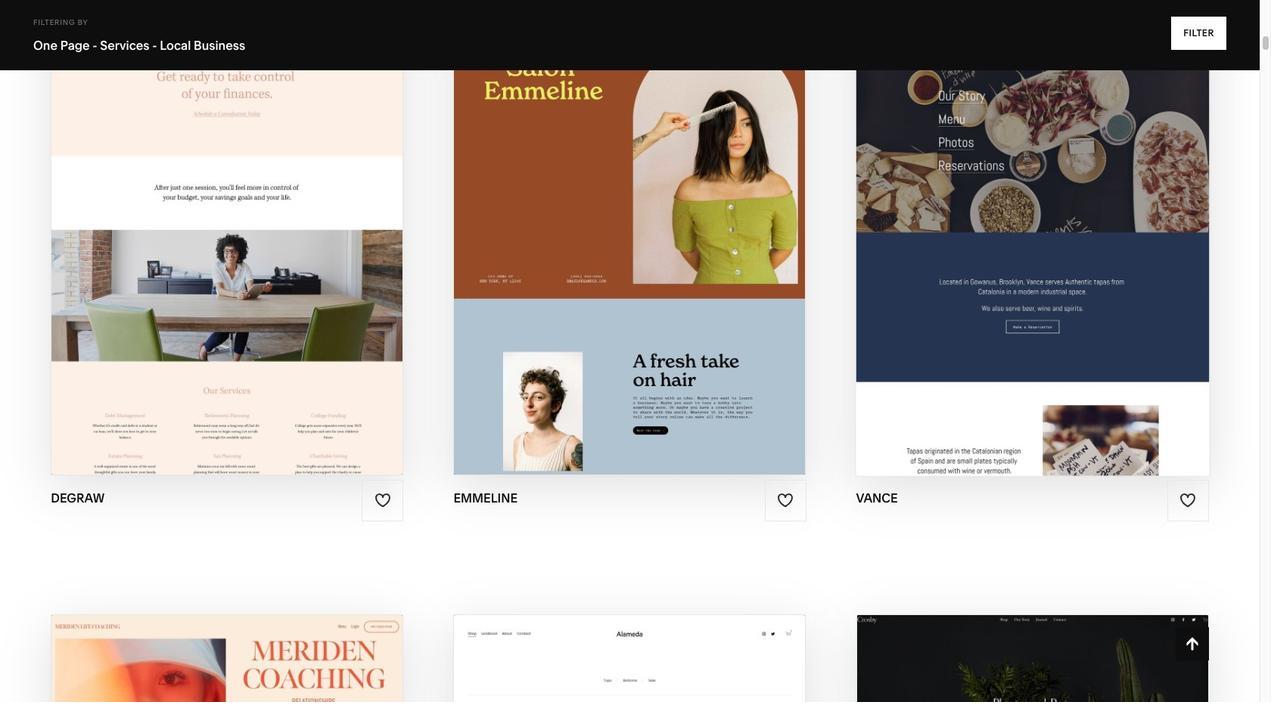 Task type: vqa. For each thing, say whether or not it's contained in the screenshot.
The Tools
no



Task type: describe. For each thing, give the bounding box(es) containing it.
alameda image
[[454, 616, 806, 703]]

crosby image
[[857, 616, 1208, 703]]

add degraw to your favorites list image
[[374, 493, 391, 509]]



Task type: locate. For each thing, give the bounding box(es) containing it.
add emmeline to your favorites list image
[[777, 493, 794, 509]]

degraw image
[[52, 7, 403, 475]]

back to top image
[[1184, 636, 1201, 653]]

emmeline image
[[454, 7, 806, 475]]

vance image
[[855, 4, 1210, 477]]

meriden image
[[52, 616, 403, 703]]



